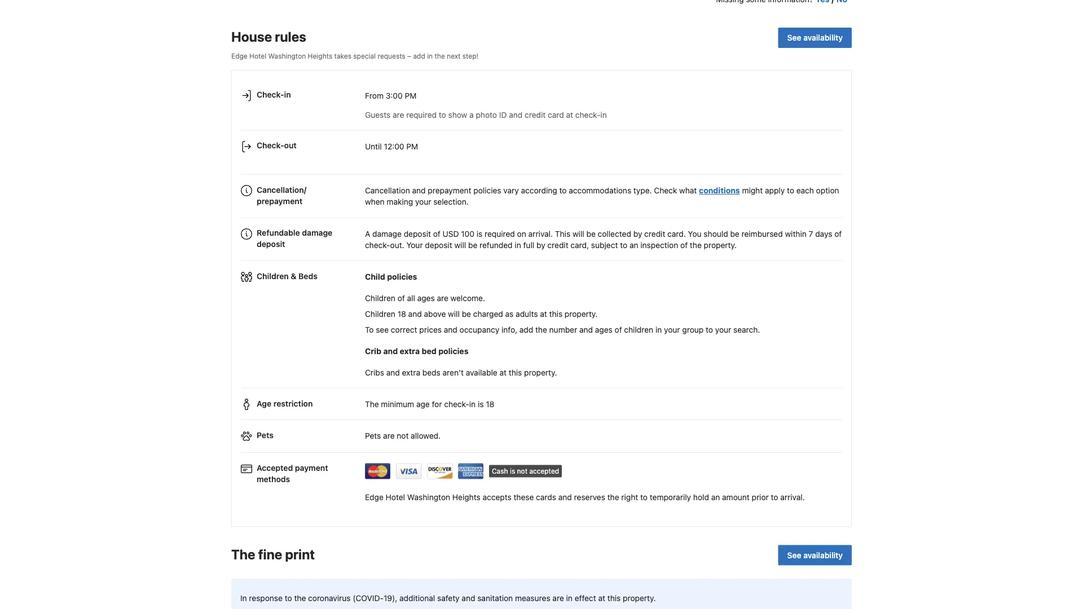 Task type: locate. For each thing, give the bounding box(es) containing it.
prepayment down cancellation/
[[257, 196, 303, 206]]

property.
[[704, 241, 737, 250], [565, 310, 598, 319], [524, 368, 557, 378], [623, 594, 656, 603]]

see availability for house rules
[[788, 33, 843, 42]]

will right above
[[448, 310, 460, 319]]

0 vertical spatial required
[[407, 110, 437, 119]]

18 down available
[[486, 400, 495, 409]]

amount
[[723, 493, 750, 502]]

the fine print
[[231, 547, 315, 562]]

1 vertical spatial ages
[[595, 325, 613, 335]]

0 horizontal spatial not
[[397, 432, 409, 441]]

0 horizontal spatial by
[[537, 241, 546, 250]]

a damage deposit of usd 100 is required on arrival. this will be collected by credit card. you should be reimbursed within 7 days of check-out. your deposit will be refunded in full by credit card, subject to an inspection of the property.
[[365, 229, 842, 250]]

1 see from the top
[[788, 33, 802, 42]]

1 vertical spatial see
[[788, 551, 802, 560]]

vary
[[504, 186, 519, 195]]

child
[[365, 272, 385, 282]]

children up see
[[365, 310, 396, 319]]

at right the adults
[[540, 310, 547, 319]]

2 vertical spatial policies
[[439, 347, 469, 356]]

1 horizontal spatial heights
[[453, 493, 481, 502]]

1 vertical spatial required
[[485, 229, 515, 239]]

0 vertical spatial availability
[[804, 33, 843, 42]]

1 horizontal spatial not
[[517, 468, 528, 476]]

1 vertical spatial edge
[[365, 493, 384, 502]]

0 vertical spatial policies
[[474, 186, 502, 195]]

1 vertical spatial is
[[478, 400, 484, 409]]

2 horizontal spatial this
[[608, 594, 621, 603]]

0 horizontal spatial add
[[413, 52, 425, 60]]

check-
[[576, 110, 601, 119], [365, 241, 390, 250], [444, 400, 470, 409]]

2 see availability from the top
[[788, 551, 843, 560]]

in
[[427, 52, 433, 60], [284, 90, 291, 99], [601, 110, 607, 119], [515, 241, 521, 250], [656, 325, 662, 335], [470, 400, 476, 409], [566, 594, 573, 603]]

damage
[[302, 228, 333, 238], [373, 229, 402, 239]]

these
[[514, 493, 534, 502]]

children
[[257, 271, 289, 281], [365, 294, 396, 303], [365, 310, 396, 319]]

and right cribs at the bottom left of the page
[[387, 368, 400, 378]]

2 check- from the top
[[257, 141, 284, 150]]

0 vertical spatial ages
[[418, 294, 435, 303]]

crib and extra bed policies
[[365, 347, 469, 356]]

1 horizontal spatial an
[[712, 493, 720, 502]]

edge hotel washington heights accepts these cards and reserves the right to temporarily hold an amount prior to arrival.
[[365, 493, 805, 502]]

reserves
[[574, 493, 606, 502]]

not for are
[[397, 432, 409, 441]]

0 horizontal spatial check-
[[365, 241, 390, 250]]

washington for accepts
[[407, 493, 450, 502]]

0 horizontal spatial washington
[[268, 52, 306, 60]]

18 up the correct at the left of page
[[398, 310, 406, 319]]

as
[[505, 310, 514, 319]]

see availability button for the fine print
[[779, 545, 852, 566]]

1 vertical spatial not
[[517, 468, 528, 476]]

of
[[433, 229, 441, 239], [835, 229, 842, 239], [681, 241, 688, 250], [398, 294, 405, 303], [615, 325, 622, 335]]

to see correct prices and occupancy info, add the number and ages of children in your group to your search.
[[365, 325, 761, 335]]

0 vertical spatial by
[[634, 229, 643, 239]]

the
[[365, 400, 379, 409], [231, 547, 255, 562]]

hold
[[694, 493, 709, 502]]

0 horizontal spatial prepayment
[[257, 196, 303, 206]]

not left allowed.
[[397, 432, 409, 441]]

required down 3:00 pm
[[407, 110, 437, 119]]

edge
[[231, 52, 248, 60], [365, 493, 384, 502]]

an right hold on the bottom right of page
[[712, 493, 720, 502]]

2 vertical spatial check-
[[444, 400, 470, 409]]

0 vertical spatial credit
[[525, 110, 546, 119]]

check-in
[[257, 90, 291, 99]]

&
[[291, 271, 297, 281]]

cash is not accepted
[[492, 468, 559, 476]]

is inside accepted payment methods and conditions element
[[510, 468, 515, 476]]

2 horizontal spatial check-
[[576, 110, 601, 119]]

at right available
[[500, 368, 507, 378]]

of left all
[[398, 294, 405, 303]]

add down the adults
[[520, 325, 534, 335]]

house rules
[[231, 29, 306, 45]]

the minimum age for check-in is 18
[[365, 400, 495, 409]]

deposit
[[404, 229, 431, 239], [257, 240, 285, 249], [425, 241, 452, 250]]

0 vertical spatial washington
[[268, 52, 306, 60]]

2 vertical spatial children
[[365, 310, 396, 319]]

1 availability from the top
[[804, 33, 843, 42]]

conditions link
[[699, 186, 740, 195]]

1 horizontal spatial policies
[[439, 347, 469, 356]]

1 vertical spatial heights
[[453, 493, 481, 502]]

0 vertical spatial the
[[365, 400, 379, 409]]

is inside a damage deposit of usd 100 is required on arrival. this will be collected by credit card. you should be reimbursed within 7 days of check-out. your deposit will be refunded in full by credit card, subject to an inspection of the property.
[[477, 229, 483, 239]]

are up above
[[437, 294, 449, 303]]

1 vertical spatial an
[[712, 493, 720, 502]]

policies up all
[[387, 272, 417, 282]]

1 horizontal spatial washington
[[407, 493, 450, 502]]

1 horizontal spatial your
[[664, 325, 680, 335]]

prepayment up selection.
[[428, 186, 472, 195]]

credit down "this"
[[548, 241, 569, 250]]

cribs and extra beds aren't available at this property.
[[365, 368, 557, 378]]

0 vertical spatial prepayment
[[428, 186, 472, 195]]

out.
[[390, 241, 405, 250]]

3:00 pm
[[386, 91, 417, 100]]

0 vertical spatial arrival.
[[529, 229, 553, 239]]

2 see from the top
[[788, 551, 802, 560]]

crib
[[365, 347, 382, 356]]

visa image
[[396, 464, 422, 480]]

0 vertical spatial extra
[[400, 347, 420, 356]]

not inside accepted payment methods and conditions element
[[517, 468, 528, 476]]

not for is
[[517, 468, 528, 476]]

at right effect
[[599, 594, 606, 603]]

0 horizontal spatial arrival.
[[529, 229, 553, 239]]

and right crib
[[384, 347, 398, 356]]

rules
[[275, 29, 306, 45]]

in left effect
[[566, 594, 573, 603]]

0 vertical spatial add
[[413, 52, 425, 60]]

0 vertical spatial see availability button
[[779, 28, 852, 48]]

card,
[[571, 241, 589, 250]]

0 vertical spatial this
[[550, 310, 563, 319]]

1 horizontal spatial prepayment
[[428, 186, 472, 195]]

arrival.
[[529, 229, 553, 239], [781, 493, 805, 502]]

2 horizontal spatial credit
[[645, 229, 666, 239]]

availability
[[804, 33, 843, 42], [804, 551, 843, 560]]

prepayment inside the cancellation/ prepayment
[[257, 196, 303, 206]]

damage up out. at top left
[[373, 229, 402, 239]]

1 vertical spatial add
[[520, 325, 534, 335]]

1 horizontal spatial the
[[365, 400, 379, 409]]

0 horizontal spatial your
[[415, 197, 431, 207]]

washington for takes
[[268, 52, 306, 60]]

in
[[240, 594, 247, 603]]

0 horizontal spatial 18
[[398, 310, 406, 319]]

the left fine
[[231, 547, 255, 562]]

hotel for edge hotel washington heights takes special requests – add in the next step!
[[250, 52, 267, 60]]

pets for pets are not allowed.
[[365, 432, 381, 441]]

1 vertical spatial prepayment
[[257, 196, 303, 206]]

damage inside refundable damage deposit
[[302, 228, 333, 238]]

the down you
[[690, 241, 702, 250]]

children down child
[[365, 294, 396, 303]]

children left the &
[[257, 271, 289, 281]]

policies up aren't
[[439, 347, 469, 356]]

deposit inside refundable damage deposit
[[257, 240, 285, 249]]

0 vertical spatial edge
[[231, 52, 248, 60]]

damage right refundable on the left top of the page
[[302, 228, 333, 238]]

check-out
[[257, 141, 297, 150]]

at right card
[[566, 110, 573, 119]]

0 horizontal spatial the
[[231, 547, 255, 562]]

children
[[624, 325, 654, 335]]

edge down house
[[231, 52, 248, 60]]

hotel down house
[[250, 52, 267, 60]]

making
[[387, 197, 413, 207]]

damage inside a damage deposit of usd 100 is required on arrival. this will be collected by credit card. you should be reimbursed within 7 days of check-out. your deposit will be refunded in full by credit card, subject to an inspection of the property.
[[373, 229, 402, 239]]

should
[[704, 229, 729, 239]]

edge for edge hotel washington heights accepts these cards and reserves the right to temporarily hold an amount prior to arrival.
[[365, 493, 384, 502]]

is right cash on the bottom left of page
[[510, 468, 515, 476]]

1 vertical spatial by
[[537, 241, 546, 250]]

will down 100
[[455, 241, 466, 250]]

the
[[435, 52, 445, 60], [690, 241, 702, 250], [536, 325, 547, 335], [608, 493, 620, 502], [294, 594, 306, 603]]

18
[[398, 310, 406, 319], [486, 400, 495, 409]]

credit left card
[[525, 110, 546, 119]]

0 vertical spatial children
[[257, 271, 289, 281]]

1 horizontal spatial add
[[520, 325, 534, 335]]

washington down discover image
[[407, 493, 450, 502]]

0 horizontal spatial credit
[[525, 110, 546, 119]]

to down collected
[[620, 241, 628, 250]]

to left each
[[787, 186, 795, 195]]

1 vertical spatial see availability
[[788, 551, 843, 560]]

of down 'card.' at the right top of the page
[[681, 241, 688, 250]]

2 horizontal spatial policies
[[474, 186, 502, 195]]

credit up inspection on the right of page
[[645, 229, 666, 239]]

not left accepted
[[517, 468, 528, 476]]

accepts
[[483, 493, 512, 502]]

1 vertical spatial 18
[[486, 400, 495, 409]]

1 horizontal spatial credit
[[548, 241, 569, 250]]

2 horizontal spatial your
[[716, 325, 732, 335]]

an down collected
[[630, 241, 639, 250]]

and right number
[[580, 325, 593, 335]]

hotel down visa image
[[386, 493, 405, 502]]

to
[[365, 325, 374, 335]]

check- for out
[[257, 141, 284, 150]]

property. up number
[[565, 310, 598, 319]]

in right –
[[427, 52, 433, 60]]

id
[[499, 110, 507, 119]]

available
[[466, 368, 498, 378]]

will up the card,
[[573, 229, 585, 239]]

is
[[477, 229, 483, 239], [478, 400, 484, 409], [510, 468, 515, 476]]

the inside a damage deposit of usd 100 is required on arrival. this will be collected by credit card. you should be reimbursed within 7 days of check-out. your deposit will be refunded in full by credit card, subject to an inspection of the property.
[[690, 241, 702, 250]]

2 vertical spatial is
[[510, 468, 515, 476]]

is right 100
[[477, 229, 483, 239]]

0 horizontal spatial this
[[509, 368, 522, 378]]

19),
[[384, 594, 398, 603]]

this right available
[[509, 368, 522, 378]]

0 horizontal spatial ages
[[418, 294, 435, 303]]

check- up cancellation/
[[257, 141, 284, 150]]

accepted
[[257, 464, 293, 473]]

prepayment
[[428, 186, 472, 195], [257, 196, 303, 206]]

adults
[[516, 310, 538, 319]]

1 vertical spatial this
[[509, 368, 522, 378]]

selection.
[[434, 197, 469, 207]]

the down the adults
[[536, 325, 547, 335]]

check- right card
[[576, 110, 601, 119]]

your
[[415, 197, 431, 207], [664, 325, 680, 335], [716, 325, 732, 335]]

your left the 'group'
[[664, 325, 680, 335]]

0 horizontal spatial damage
[[302, 228, 333, 238]]

step!
[[463, 52, 479, 60]]

and right id
[[509, 110, 523, 119]]

1 vertical spatial extra
[[402, 368, 421, 378]]

property. down should at right
[[704, 241, 737, 250]]

1 horizontal spatial required
[[485, 229, 515, 239]]

your right making
[[415, 197, 431, 207]]

from 3:00 pm
[[365, 91, 417, 100]]

is down available
[[478, 400, 484, 409]]

policies left vary at left
[[474, 186, 502, 195]]

100
[[461, 229, 475, 239]]

property. down to see correct prices and occupancy info, add the number and ages of children in your group to your search.
[[524, 368, 557, 378]]

an
[[630, 241, 639, 250], [712, 493, 720, 502]]

be down welcome. at the left top of page
[[462, 310, 471, 319]]

required up refunded
[[485, 229, 515, 239]]

a
[[470, 110, 474, 119]]

property. inside a damage deposit of usd 100 is required on arrival. this will be collected by credit card. you should be reimbursed within 7 days of check-out. your deposit will be refunded in full by credit card, subject to an inspection of the property.
[[704, 241, 737, 250]]

1 vertical spatial hotel
[[386, 493, 405, 502]]

your inside "might apply to each option when making your selection."
[[415, 197, 431, 207]]

and up making
[[412, 186, 426, 195]]

ages
[[418, 294, 435, 303], [595, 325, 613, 335]]

0 horizontal spatial policies
[[387, 272, 417, 282]]

pets down "age"
[[257, 431, 274, 440]]

0 vertical spatial check-
[[257, 90, 284, 99]]

to right according
[[560, 186, 567, 195]]

the left the minimum
[[365, 400, 379, 409]]

extra
[[400, 347, 420, 356], [402, 368, 421, 378]]

1 horizontal spatial damage
[[373, 229, 402, 239]]

1 vertical spatial check-
[[365, 241, 390, 250]]

pets
[[257, 431, 274, 440], [365, 432, 381, 441]]

1 vertical spatial arrival.
[[781, 493, 805, 502]]

washington down the rules
[[268, 52, 306, 60]]

0 vertical spatial heights
[[308, 52, 333, 60]]

0 vertical spatial not
[[397, 432, 409, 441]]

group
[[683, 325, 704, 335]]

0 horizontal spatial pets
[[257, 431, 274, 440]]

methods
[[257, 475, 290, 484]]

check- up check-out
[[257, 90, 284, 99]]

an inside a damage deposit of usd 100 is required on arrival. this will be collected by credit card. you should be reimbursed within 7 days of check-out. your deposit will be refunded in full by credit card, subject to an inspection of the property.
[[630, 241, 639, 250]]

0 vertical spatial see availability
[[788, 33, 843, 42]]

see availability for the fine print
[[788, 551, 843, 560]]

heights left takes at top
[[308, 52, 333, 60]]

0 vertical spatial hotel
[[250, 52, 267, 60]]

response
[[249, 594, 283, 603]]

1 vertical spatial see availability button
[[779, 545, 852, 566]]

children for children & beds
[[257, 271, 289, 281]]

1 horizontal spatial hotel
[[386, 493, 405, 502]]

photo
[[476, 110, 497, 119]]

1 horizontal spatial edge
[[365, 493, 384, 502]]

extra left the bed
[[400, 347, 420, 356]]

deposit down refundable on the left top of the page
[[257, 240, 285, 249]]

ages left the children on the bottom right of page
[[595, 325, 613, 335]]

1 see availability from the top
[[788, 33, 843, 42]]

is for required
[[477, 229, 483, 239]]

0 vertical spatial 18
[[398, 310, 406, 319]]

might apply to each option when making your selection.
[[365, 186, 840, 207]]

on
[[517, 229, 526, 239]]

age
[[417, 400, 430, 409]]

1 vertical spatial the
[[231, 547, 255, 562]]

0 vertical spatial is
[[477, 229, 483, 239]]

check- down a
[[365, 241, 390, 250]]

occupancy
[[460, 325, 500, 335]]

the for the minimum age for check-in is 18
[[365, 400, 379, 409]]

2 availability from the top
[[804, 551, 843, 560]]

heights down "american express" "icon"
[[453, 493, 481, 502]]

0 horizontal spatial edge
[[231, 52, 248, 60]]

required inside a damage deposit of usd 100 is required on arrival. this will be collected by credit card. you should be reimbursed within 7 days of check-out. your deposit will be refunded in full by credit card, subject to an inspection of the property.
[[485, 229, 515, 239]]

deposit up your
[[404, 229, 431, 239]]

by right 'full'
[[537, 241, 546, 250]]

2 see availability button from the top
[[779, 545, 852, 566]]

when
[[365, 197, 385, 207]]

arrival. up 'full'
[[529, 229, 553, 239]]

payment
[[295, 464, 328, 473]]

0 horizontal spatial heights
[[308, 52, 333, 60]]

deposit for refundable
[[257, 240, 285, 249]]

1 see availability button from the top
[[779, 28, 852, 48]]

house
[[231, 29, 272, 45]]

1 horizontal spatial ages
[[595, 325, 613, 335]]

check- right the for
[[444, 400, 470, 409]]

add right –
[[413, 52, 425, 60]]

your left search.
[[716, 325, 732, 335]]

check-
[[257, 90, 284, 99], [257, 141, 284, 150]]

child policies
[[365, 272, 417, 282]]

0 horizontal spatial an
[[630, 241, 639, 250]]

print
[[285, 547, 315, 562]]

1 vertical spatial credit
[[645, 229, 666, 239]]

in left 'full'
[[515, 241, 521, 250]]

cribs
[[365, 368, 384, 378]]

1 vertical spatial availability
[[804, 551, 843, 560]]

1 vertical spatial washington
[[407, 493, 450, 502]]

0 vertical spatial see
[[788, 33, 802, 42]]

1 check- from the top
[[257, 90, 284, 99]]

1 vertical spatial check-
[[257, 141, 284, 150]]

extra left beds
[[402, 368, 421, 378]]



Task type: vqa. For each thing, say whether or not it's contained in the screenshot.
Age restriction
yes



Task type: describe. For each thing, give the bounding box(es) containing it.
sanitation
[[478, 594, 513, 603]]

damage for a
[[373, 229, 402, 239]]

see
[[376, 325, 389, 335]]

each
[[797, 186, 814, 195]]

children for children 18 and above will be charged as adults at this property.
[[365, 310, 396, 319]]

coronavirus
[[308, 594, 351, 603]]

heights for takes
[[308, 52, 333, 60]]

the left the coronavirus
[[294, 594, 306, 603]]

might
[[742, 186, 763, 195]]

until
[[365, 142, 382, 151]]

card
[[548, 110, 564, 119]]

2 vertical spatial will
[[448, 310, 460, 319]]

in inside a damage deposit of usd 100 is required on arrival. this will be collected by credit card. you should be reimbursed within 7 days of check-out. your deposit will be refunded in full by credit card, subject to an inspection of the property.
[[515, 241, 521, 250]]

accepted payment methods
[[257, 464, 328, 484]]

to left show
[[439, 110, 446, 119]]

1 horizontal spatial 18
[[486, 400, 495, 409]]

see availability button for house rules
[[779, 28, 852, 48]]

prior
[[752, 493, 769, 502]]

hotel for edge hotel washington heights accepts these cards and reserves the right to temporarily hold an amount prior to arrival.
[[386, 493, 405, 502]]

extra for beds
[[402, 368, 421, 378]]

accepted
[[530, 468, 559, 476]]

1 horizontal spatial arrival.
[[781, 493, 805, 502]]

discover image
[[427, 464, 453, 480]]

to right the 'group'
[[706, 325, 713, 335]]

1 horizontal spatial by
[[634, 229, 643, 239]]

and right cards
[[559, 493, 572, 502]]

12:00 pm
[[384, 142, 418, 151]]

children for children of all ages are welcome.
[[365, 294, 396, 303]]

edge for edge hotel washington heights takes special requests – add in the next step!
[[231, 52, 248, 60]]

measures
[[515, 594, 551, 603]]

requests
[[378, 52, 406, 60]]

to right prior
[[771, 493, 779, 502]]

age restriction
[[257, 399, 313, 408]]

be up the card,
[[587, 229, 596, 239]]

be down 100
[[468, 241, 478, 250]]

cancellation
[[365, 186, 410, 195]]

next
[[447, 52, 461, 60]]

reimbursed
[[742, 229, 783, 239]]

1 vertical spatial will
[[455, 241, 466, 250]]

safety
[[437, 594, 460, 603]]

in response to the coronavirus (covid-19), additional safety and sanitation measures are in effect at this property.
[[240, 594, 656, 603]]

deposit down usd
[[425, 241, 452, 250]]

conditions
[[699, 186, 740, 195]]

to right right
[[641, 493, 648, 502]]

of left the children on the bottom right of page
[[615, 325, 622, 335]]

temporarily
[[650, 493, 691, 502]]

0 vertical spatial check-
[[576, 110, 601, 119]]

the left "next"
[[435, 52, 445, 60]]

all
[[407, 294, 415, 303]]

cancellation/
[[257, 185, 307, 194]]

to inside a damage deposit of usd 100 is required on arrival. this will be collected by credit card. you should be reimbursed within 7 days of check-out. your deposit will be refunded in full by credit card, subject to an inspection of the property.
[[620, 241, 628, 250]]

takes
[[334, 52, 352, 60]]

special
[[354, 52, 376, 60]]

bed
[[422, 347, 437, 356]]

and right safety
[[462, 594, 476, 603]]

are down 3:00 pm
[[393, 110, 404, 119]]

right
[[622, 493, 639, 502]]

out
[[284, 141, 297, 150]]

1 horizontal spatial check-
[[444, 400, 470, 409]]

minimum
[[381, 400, 414, 409]]

children 18 and above will be charged as adults at this property.
[[365, 310, 598, 319]]

to inside "might apply to each option when making your selection."
[[787, 186, 795, 195]]

see for house rules
[[788, 33, 802, 42]]

guests are required to show a photo id and credit card at check-in
[[365, 110, 607, 119]]

show
[[448, 110, 468, 119]]

cancellation/ prepayment
[[257, 185, 307, 206]]

deposit for a
[[404, 229, 431, 239]]

mastercard image
[[365, 464, 391, 480]]

is for 18
[[478, 400, 484, 409]]

additional
[[400, 594, 435, 603]]

age
[[257, 399, 272, 408]]

and down all
[[408, 310, 422, 319]]

restriction
[[274, 399, 313, 408]]

cards
[[536, 493, 557, 502]]

within
[[785, 229, 807, 239]]

charged
[[473, 310, 503, 319]]

prices
[[420, 325, 442, 335]]

cash
[[492, 468, 508, 476]]

arrival. inside a damage deposit of usd 100 is required on arrival. this will be collected by credit card. you should be reimbursed within 7 days of check-out. your deposit will be refunded in full by credit card, subject to an inspection of the property.
[[529, 229, 553, 239]]

–
[[408, 52, 411, 60]]

of right 'days' on the top right of the page
[[835, 229, 842, 239]]

pets for pets
[[257, 431, 274, 440]]

check- for in
[[257, 90, 284, 99]]

heights for accepts
[[453, 493, 481, 502]]

the for the fine print
[[231, 547, 255, 562]]

availability for the fine print
[[804, 551, 843, 560]]

see for the fine print
[[788, 551, 802, 560]]

7
[[809, 229, 814, 239]]

usd
[[443, 229, 459, 239]]

a
[[365, 229, 370, 239]]

option
[[817, 186, 840, 195]]

from
[[365, 91, 384, 100]]

to right response
[[285, 594, 292, 603]]

allowed.
[[411, 432, 441, 441]]

apply
[[765, 186, 785, 195]]

beds
[[423, 368, 441, 378]]

of left usd
[[433, 229, 441, 239]]

are down the minimum
[[383, 432, 395, 441]]

cancellation and prepayment policies vary according to accommodations type. check what conditions
[[365, 186, 740, 195]]

according
[[521, 186, 558, 195]]

days
[[816, 229, 833, 239]]

edge hotel washington heights takes special requests – add in the next step!
[[231, 52, 479, 60]]

in right card
[[601, 110, 607, 119]]

children & beds
[[257, 271, 318, 281]]

property. right effect
[[623, 594, 656, 603]]

damage for refundable
[[302, 228, 333, 238]]

check
[[654, 186, 677, 195]]

1 horizontal spatial this
[[550, 310, 563, 319]]

refundable damage deposit
[[257, 228, 333, 249]]

0 horizontal spatial required
[[407, 110, 437, 119]]

beds
[[299, 271, 318, 281]]

2 vertical spatial credit
[[548, 241, 569, 250]]

children of all ages are welcome.
[[365, 294, 485, 303]]

are right measures
[[553, 594, 564, 603]]

subject
[[591, 241, 618, 250]]

1 vertical spatial policies
[[387, 272, 417, 282]]

extra for bed
[[400, 347, 420, 356]]

inspection
[[641, 241, 679, 250]]

check- inside a damage deposit of usd 100 is required on arrival. this will be collected by credit card. you should be reimbursed within 7 days of check-out. your deposit will be refunded in full by credit card, subject to an inspection of the property.
[[365, 241, 390, 250]]

the left right
[[608, 493, 620, 502]]

and right prices
[[444, 325, 458, 335]]

above
[[424, 310, 446, 319]]

this
[[555, 229, 571, 239]]

be right should at right
[[731, 229, 740, 239]]

american express image
[[458, 464, 484, 480]]

aren't
[[443, 368, 464, 378]]

guests
[[365, 110, 391, 119]]

accepted payment methods and conditions element
[[241, 458, 843, 483]]

availability for house rules
[[804, 33, 843, 42]]

refundable
[[257, 228, 300, 238]]

effect
[[575, 594, 596, 603]]

(covid-
[[353, 594, 384, 603]]

0 vertical spatial will
[[573, 229, 585, 239]]

in up out
[[284, 90, 291, 99]]

for
[[432, 400, 442, 409]]

in right the children on the bottom right of page
[[656, 325, 662, 335]]

2 vertical spatial this
[[608, 594, 621, 603]]

in down available
[[470, 400, 476, 409]]

collected
[[598, 229, 632, 239]]



